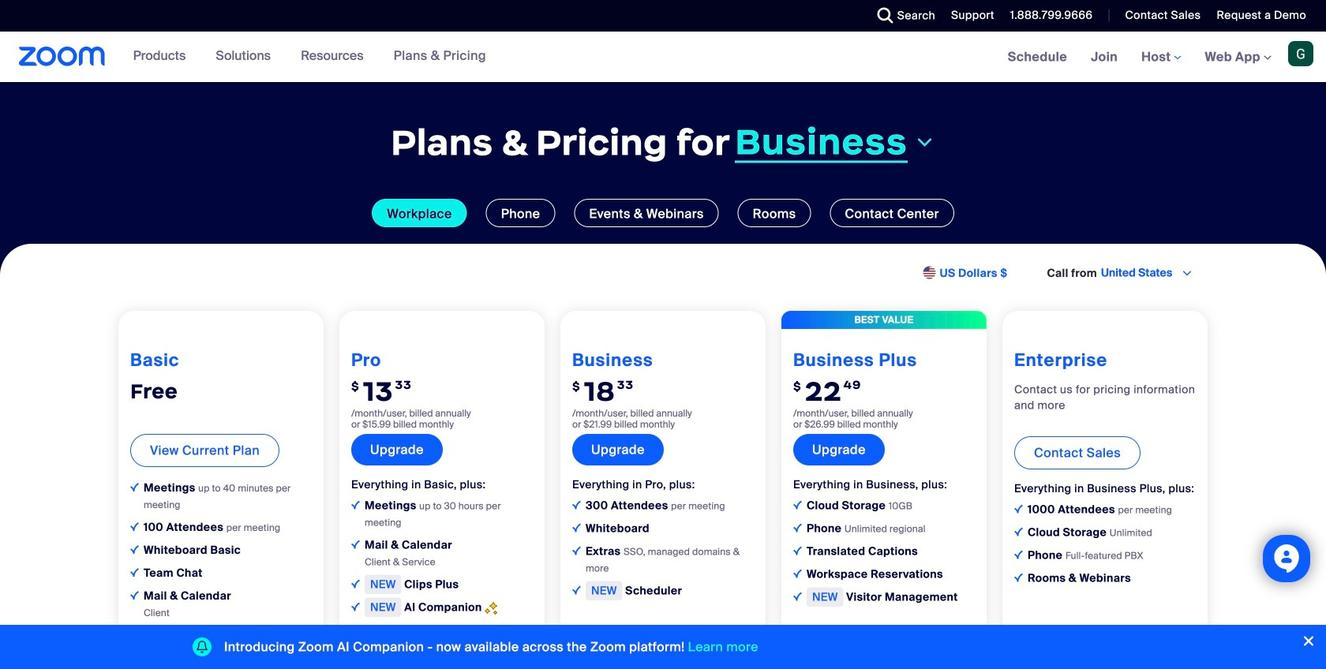 Task type: vqa. For each thing, say whether or not it's contained in the screenshot.
Show options Image
yes



Task type: describe. For each thing, give the bounding box(es) containing it.
show options image
[[1181, 267, 1194, 280]]

tabs of zoom services tab list
[[24, 199, 1303, 227]]

profile picture image
[[1289, 41, 1314, 66]]

zoom logo image
[[19, 47, 105, 66]]



Task type: locate. For each thing, give the bounding box(es) containing it.
banner
[[0, 32, 1326, 83]]

product information navigation
[[121, 32, 498, 82]]

main content
[[0, 32, 1326, 670]]

ok image
[[351, 501, 360, 510], [1015, 505, 1023, 514], [793, 524, 802, 533], [1015, 574, 1023, 582], [572, 586, 581, 595], [130, 591, 139, 600], [351, 603, 360, 612], [351, 649, 360, 657]]

down image
[[914, 133, 936, 152]]

ok image
[[130, 483, 139, 492], [572, 501, 581, 510], [793, 501, 802, 510], [130, 523, 139, 531], [572, 524, 581, 533], [1015, 528, 1023, 537], [351, 541, 360, 549], [130, 545, 139, 554], [572, 547, 581, 556], [793, 547, 802, 556], [1015, 551, 1023, 560], [130, 568, 139, 577], [793, 570, 802, 578], [351, 580, 360, 589], [793, 593, 802, 601], [351, 626, 360, 635]]

meetings navigation
[[996, 32, 1326, 83]]

Country/Region text field
[[1100, 265, 1180, 281]]



